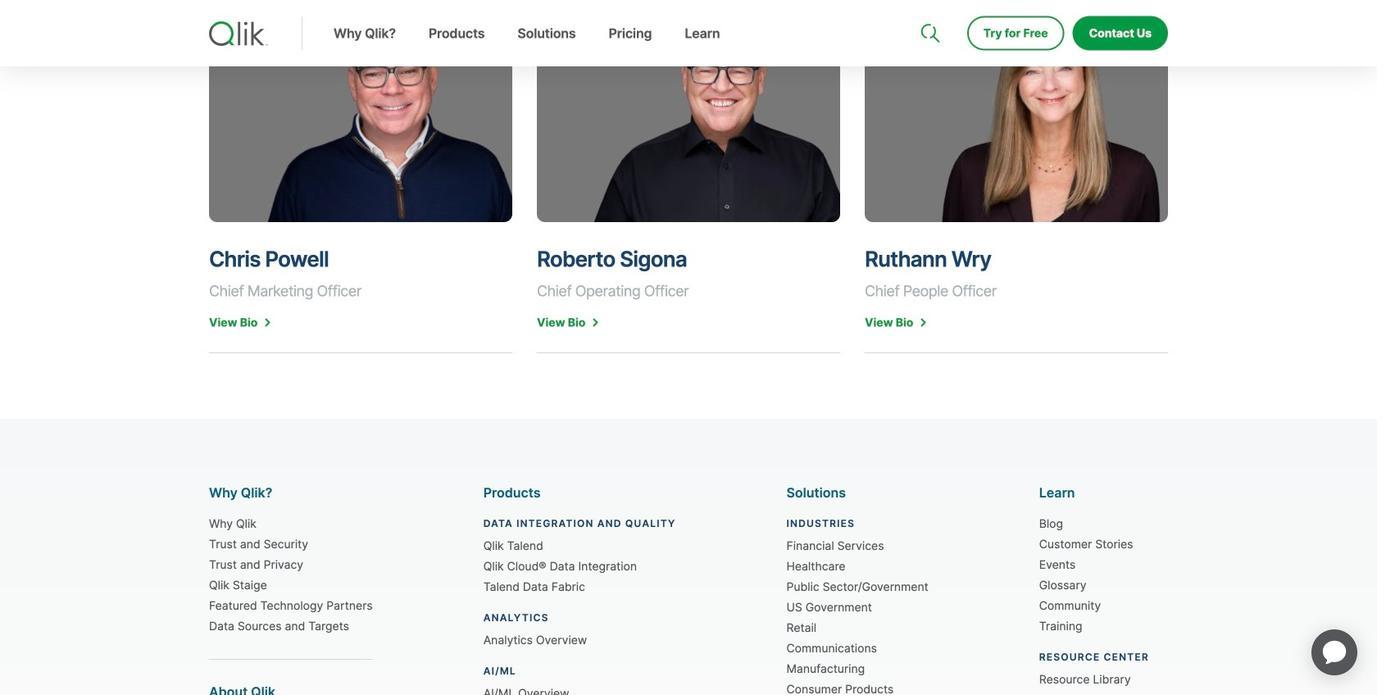 Task type: locate. For each thing, give the bounding box(es) containing it.
qlik leadership team: chris powell - chief marketing officer image
[[209, 3, 512, 222]]

qlik leadership team: roberto sigona - chief operating officer image
[[537, 3, 840, 222]]

qlik image
[[209, 21, 268, 46]]

application
[[1292, 610, 1377, 695]]



Task type: vqa. For each thing, say whether or not it's contained in the screenshot.
'Unlike'
no



Task type: describe. For each thing, give the bounding box(es) containing it.
qlik leadership team: ruthann wry - chief people officer image
[[865, 3, 1168, 222]]

login image
[[1116, 0, 1129, 13]]

support image
[[922, 0, 935, 13]]



